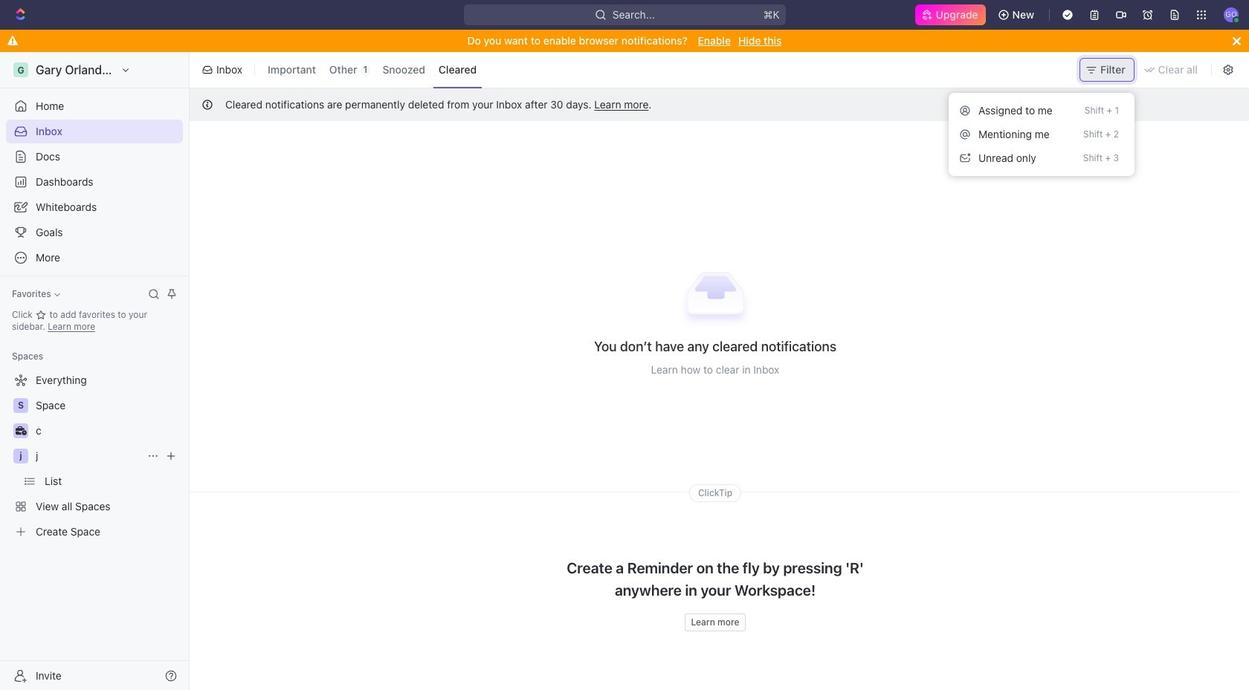 Task type: vqa. For each thing, say whether or not it's contained in the screenshot.
YOU to the right
no



Task type: locate. For each thing, give the bounding box(es) containing it.
tab list
[[260, 49, 485, 91]]

sidebar navigation
[[0, 52, 190, 691]]



Task type: describe. For each thing, give the bounding box(es) containing it.
j, , element
[[13, 449, 28, 464]]



